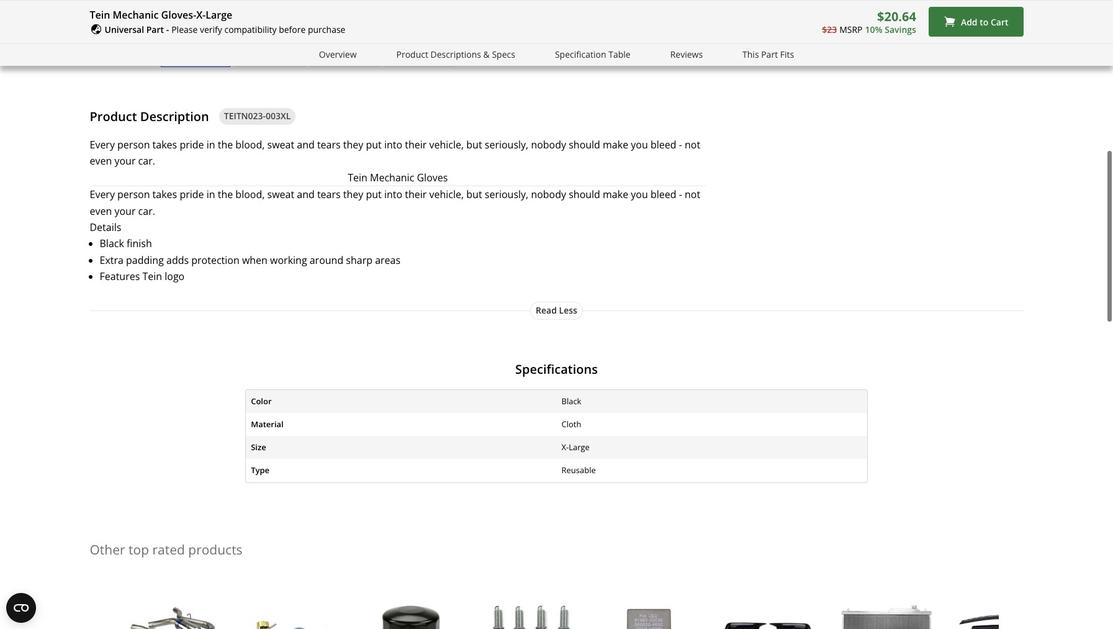 Task type: describe. For each thing, give the bounding box(es) containing it.
the for tein
[[218, 138, 233, 152]]

your for every person takes pride in the blood, sweat and tears they put into their vehicle, but seriously, nobody should make you bleed - not even your car. details black finish extra padding adds protection when working around sharp areas features tein logo
[[115, 204, 136, 218]]

4 teitn023-003xl tein mechanic gloves-x-large, image from the left
[[385, 10, 453, 54]]

adds
[[166, 253, 189, 267]]

logo
[[165, 270, 185, 283]]

0 vertical spatial -
[[166, 24, 169, 35]]

overview link
[[319, 48, 357, 62]]

teitn023-003xl
[[224, 110, 291, 122]]

sharp
[[346, 253, 373, 267]]

car. for every person takes pride in the blood, sweat and tears they put into their vehicle, but seriously, nobody should make you bleed - not even your car. tein mechanic gloves
[[138, 154, 155, 168]]

part for universal
[[146, 24, 164, 35]]

product descriptions & specs link
[[397, 48, 516, 62]]

and for tein
[[297, 138, 315, 152]]

the for details
[[218, 188, 233, 201]]

your for every person takes pride in the blood, sweat and tears they put into their vehicle, but seriously, nobody should make you bleed - not even your car. tein mechanic gloves
[[115, 154, 136, 168]]

but for every person takes pride in the blood, sweat and tears they put into their vehicle, but seriously, nobody should make you bleed - not even your car. tein mechanic gloves
[[467, 138, 482, 152]]

product descriptions & specs
[[397, 48, 516, 60]]

specifications
[[516, 361, 598, 377]]

even for every person takes pride in the blood, sweat and tears they put into their vehicle, but seriously, nobody should make you bleed - not even your car. tein mechanic gloves
[[90, 154, 112, 168]]

specification
[[555, 48, 607, 60]]

product for product descriptions & specs
[[397, 48, 429, 60]]

universal
[[105, 24, 144, 35]]

add to cart
[[961, 16, 1009, 28]]

every person takes pride in the blood, sweat and tears they put into their vehicle, but seriously, nobody should make you bleed - not even your car. tein mechanic gloves
[[90, 138, 701, 184]]

$20.64
[[878, 8, 917, 25]]

fits
[[781, 48, 795, 60]]

purchase
[[308, 24, 346, 35]]

even for every person takes pride in the blood, sweat and tears they put into their vehicle, but seriously, nobody should make you bleed - not even your car. details black finish extra padding adds protection when working around sharp areas features tein logo
[[90, 204, 112, 218]]

every person takes pride in the blood, sweat and tears they put into their vehicle, but seriously, nobody should make you bleed - not even your car. details black finish extra padding adds protection when working around sharp areas features tein logo
[[90, 188, 701, 283]]

vehicle, for gloves
[[430, 138, 464, 152]]

0 horizontal spatial mechanic
[[113, 8, 159, 22]]

into for finish
[[384, 188, 403, 201]]

in for tein
[[207, 138, 215, 152]]

person for every person takes pride in the blood, sweat and tears they put into their vehicle, but seriously, nobody should make you bleed - not even your car. tein mechanic gloves
[[117, 138, 150, 152]]

protection
[[191, 253, 240, 267]]

this
[[743, 48, 759, 60]]

and for details
[[297, 188, 315, 201]]

other
[[90, 541, 125, 558]]

bleed for every person takes pride in the blood, sweat and tears they put into their vehicle, but seriously, nobody should make you bleed - not even your car. details black finish extra padding adds protection when working around sharp areas features tein logo
[[651, 188, 677, 201]]

gloves
[[417, 171, 448, 184]]

open widget image
[[6, 593, 36, 623]]

descriptions
[[431, 48, 481, 60]]

description
[[140, 108, 209, 125]]

you for every person takes pride in the blood, sweat and tears they put into their vehicle, but seriously, nobody should make you bleed - not even your car. details black finish extra padding adds protection when working around sharp areas features tein logo
[[631, 188, 648, 201]]

specification table link
[[555, 48, 631, 62]]

rated
[[152, 541, 185, 558]]

other top rated products
[[90, 541, 243, 558]]

before
[[279, 24, 306, 35]]

around
[[310, 253, 344, 267]]

every for every person takes pride in the blood, sweat and tears they put into their vehicle, but seriously, nobody should make you bleed - not even your car. details black finish extra padding adds protection when working around sharp areas features tein logo
[[90, 188, 115, 201]]

this part fits link
[[743, 48, 795, 62]]

not for every person takes pride in the blood, sweat and tears they put into their vehicle, but seriously, nobody should make you bleed - not even your car. details black finish extra padding adds protection when working around sharp areas features tein logo
[[685, 188, 701, 201]]

black inside every person takes pride in the blood, sweat and tears they put into their vehicle, but seriously, nobody should make you bleed - not even your car. details black finish extra padding adds protection when working around sharp areas features tein logo
[[100, 237, 124, 251]]

their for gloves
[[405, 138, 427, 152]]

msrp
[[840, 24, 863, 35]]

$23
[[822, 24, 837, 35]]

0 vertical spatial large
[[206, 8, 232, 22]]

you for every person takes pride in the blood, sweat and tears they put into their vehicle, but seriously, nobody should make you bleed - not even your car. tein mechanic gloves
[[631, 138, 648, 152]]

finish
[[127, 237, 152, 251]]

1 horizontal spatial black
[[562, 396, 582, 407]]

details
[[90, 220, 121, 234]]

takes for every person takes pride in the blood, sweat and tears they put into their vehicle, but seriously, nobody should make you bleed - not even your car. tein mechanic gloves
[[153, 138, 177, 152]]

add to cart button
[[929, 7, 1024, 37]]

product description
[[90, 108, 209, 125]]

tein inside every person takes pride in the blood, sweat and tears they put into their vehicle, but seriously, nobody should make you bleed - not even your car. details black finish extra padding adds protection when working around sharp areas features tein logo
[[143, 270, 162, 283]]

3 teitn023-003xl tein mechanic gloves-x-large, image from the left
[[310, 10, 379, 54]]

please
[[172, 24, 198, 35]]

part for this
[[762, 48, 778, 60]]

gloves-
[[161, 8, 196, 22]]

reusable
[[562, 465, 596, 476]]

pride for every person takes pride in the blood, sweat and tears they put into their vehicle, but seriously, nobody should make you bleed - not even your car. tein mechanic gloves
[[180, 138, 204, 152]]

universal part - please verify compatibility before purchase
[[105, 24, 346, 35]]

&
[[484, 48, 490, 60]]

sweat for details
[[267, 188, 294, 201]]

to
[[980, 16, 989, 28]]

nobody for every person takes pride in the blood, sweat and tears they put into their vehicle, but seriously, nobody should make you bleed - not even your car. details black finish extra padding adds protection when working around sharp areas features tein logo
[[531, 188, 567, 201]]

nobody for every person takes pride in the blood, sweat and tears they put into their vehicle, but seriously, nobody should make you bleed - not even your car. tein mechanic gloves
[[531, 138, 567, 152]]

blood, for tein
[[236, 138, 265, 152]]

003xl
[[266, 110, 291, 122]]

padding
[[126, 253, 164, 267]]

their for finish
[[405, 188, 427, 201]]

$20.64 $23 msrp 10% savings
[[822, 8, 917, 35]]



Task type: locate. For each thing, give the bounding box(es) containing it.
1 vertical spatial takes
[[153, 188, 177, 201]]

should for every person takes pride in the blood, sweat and tears they put into their vehicle, but seriously, nobody should make you bleed - not even your car. details black finish extra padding adds protection when working around sharp areas features tein logo
[[569, 188, 601, 201]]

1 horizontal spatial mechanic
[[370, 171, 415, 184]]

0 vertical spatial your
[[115, 154, 136, 168]]

1 put from the top
[[366, 138, 382, 152]]

2 in from the top
[[207, 188, 215, 201]]

every inside every person takes pride in the blood, sweat and tears they put into their vehicle, but seriously, nobody should make you bleed - not even your car. tein mechanic gloves
[[90, 138, 115, 152]]

seriously, inside every person takes pride in the blood, sweat and tears they put into their vehicle, but seriously, nobody should make you bleed - not even your car. details black finish extra padding adds protection when working around sharp areas features tein logo
[[485, 188, 529, 201]]

vehicle, inside every person takes pride in the blood, sweat and tears they put into their vehicle, but seriously, nobody should make you bleed - not even your car. details black finish extra padding adds protection when working around sharp areas features tein logo
[[430, 188, 464, 201]]

takes inside every person takes pride in the blood, sweat and tears they put into their vehicle, but seriously, nobody should make you bleed - not even your car. details black finish extra padding adds protection when working around sharp areas features tein logo
[[153, 188, 177, 201]]

black up extra
[[100, 237, 124, 251]]

product left "descriptions"
[[397, 48, 429, 60]]

2 the from the top
[[218, 188, 233, 201]]

0 vertical spatial black
[[100, 237, 124, 251]]

but
[[467, 138, 482, 152], [467, 188, 482, 201]]

you inside every person takes pride in the blood, sweat and tears they put into their vehicle, but seriously, nobody should make you bleed - not even your car. tein mechanic gloves
[[631, 138, 648, 152]]

1 sweat from the top
[[267, 138, 294, 152]]

1 vertical spatial person
[[117, 188, 150, 201]]

seriously, for every person takes pride in the blood, sweat and tears they put into their vehicle, but seriously, nobody should make you bleed - not even your car. details black finish extra padding adds protection when working around sharp areas features tein logo
[[485, 188, 529, 201]]

0 horizontal spatial black
[[100, 237, 124, 251]]

large up reusable
[[569, 442, 590, 453]]

1 vertical spatial the
[[218, 188, 233, 201]]

1 not from the top
[[685, 138, 701, 152]]

1 in from the top
[[207, 138, 215, 152]]

1 vertical spatial in
[[207, 188, 215, 201]]

2 not from the top
[[685, 188, 701, 201]]

1 vertical spatial nobody
[[531, 188, 567, 201]]

1 vertical spatial x-
[[562, 442, 569, 453]]

should
[[569, 138, 601, 152], [569, 188, 601, 201]]

make inside every person takes pride in the blood, sweat and tears they put into their vehicle, but seriously, nobody should make you bleed - not even your car. tein mechanic gloves
[[603, 138, 629, 152]]

nobody
[[531, 138, 567, 152], [531, 188, 567, 201]]

vehicle, for finish
[[430, 188, 464, 201]]

not inside every person takes pride in the blood, sweat and tears they put into their vehicle, but seriously, nobody should make you bleed - not even your car. details black finish extra padding adds protection when working around sharp areas features tein logo
[[685, 188, 701, 201]]

x-
[[196, 8, 206, 22], [562, 442, 569, 453]]

mechanic left gloves
[[370, 171, 415, 184]]

2 nobody from the top
[[531, 188, 567, 201]]

1 vertical spatial mechanic
[[370, 171, 415, 184]]

0 vertical spatial should
[[569, 138, 601, 152]]

even
[[90, 154, 112, 168], [90, 204, 112, 218]]

person inside every person takes pride in the blood, sweat and tears they put into their vehicle, but seriously, nobody should make you bleed - not even your car. tein mechanic gloves
[[117, 138, 150, 152]]

black
[[100, 237, 124, 251], [562, 396, 582, 407]]

tears for finish
[[317, 188, 341, 201]]

2 person from the top
[[117, 188, 150, 201]]

0 vertical spatial into
[[384, 138, 403, 152]]

vehicle, up gloves
[[430, 138, 464, 152]]

- inside every person takes pride in the blood, sweat and tears they put into their vehicle, but seriously, nobody should make you bleed - not even your car. details black finish extra padding adds protection when working around sharp areas features tein logo
[[679, 188, 683, 201]]

- for every person takes pride in the blood, sweat and tears they put into their vehicle, but seriously, nobody should make you bleed - not even your car. tein mechanic gloves
[[679, 138, 683, 152]]

pride inside every person takes pride in the blood, sweat and tears they put into their vehicle, but seriously, nobody should make you bleed - not even your car. tein mechanic gloves
[[180, 138, 204, 152]]

the
[[218, 138, 233, 152], [218, 188, 233, 201]]

large up universal part - please verify compatibility before purchase at the top left of page
[[206, 8, 232, 22]]

not for every person takes pride in the blood, sweat and tears they put into their vehicle, but seriously, nobody should make you bleed - not even your car. tein mechanic gloves
[[685, 138, 701, 152]]

0 vertical spatial you
[[631, 138, 648, 152]]

you
[[631, 138, 648, 152], [631, 188, 648, 201]]

1 horizontal spatial x-
[[562, 442, 569, 453]]

0 vertical spatial blood,
[[236, 138, 265, 152]]

car. up finish
[[138, 204, 155, 218]]

mechanic inside every person takes pride in the blood, sweat and tears they put into their vehicle, but seriously, nobody should make you bleed - not even your car. tein mechanic gloves
[[370, 171, 415, 184]]

their
[[405, 138, 427, 152], [405, 188, 427, 201]]

their up gloves
[[405, 138, 427, 152]]

1 blood, from the top
[[236, 138, 265, 152]]

nobody inside every person takes pride in the blood, sweat and tears they put into their vehicle, but seriously, nobody should make you bleed - not even your car. tein mechanic gloves
[[531, 138, 567, 152]]

read
[[536, 304, 557, 316]]

nobody inside every person takes pride in the blood, sweat and tears they put into their vehicle, but seriously, nobody should make you bleed - not even your car. details black finish extra padding adds protection when working around sharp areas features tein logo
[[531, 188, 567, 201]]

1 and from the top
[[297, 138, 315, 152]]

size
[[251, 442, 266, 453]]

into for gloves
[[384, 138, 403, 152]]

your inside every person takes pride in the blood, sweat and tears they put into their vehicle, but seriously, nobody should make you bleed - not even your car. details black finish extra padding adds protection when working around sharp areas features tein logo
[[115, 204, 136, 218]]

in inside every person takes pride in the blood, sweat and tears they put into their vehicle, but seriously, nobody should make you bleed - not even your car. tein mechanic gloves
[[207, 138, 215, 152]]

into
[[384, 138, 403, 152], [384, 188, 403, 201]]

1 vehicle, from the top
[[430, 138, 464, 152]]

put inside every person takes pride in the blood, sweat and tears they put into their vehicle, but seriously, nobody should make you bleed - not even your car. details black finish extra padding adds protection when working around sharp areas features tein logo
[[366, 188, 382, 201]]

2 vertical spatial tein
[[143, 270, 162, 283]]

1 horizontal spatial tein
[[143, 270, 162, 283]]

pride for every person takes pride in the blood, sweat and tears they put into their vehicle, but seriously, nobody should make you bleed - not even your car. details black finish extra padding adds protection when working around sharp areas features tein logo
[[180, 188, 204, 201]]

teitn023-
[[224, 110, 266, 122]]

put
[[366, 138, 382, 152], [366, 188, 382, 201]]

person inside every person takes pride in the blood, sweat and tears they put into their vehicle, but seriously, nobody should make you bleed - not even your car. details black finish extra padding adds protection when working around sharp areas features tein logo
[[117, 188, 150, 201]]

1 vertical spatial should
[[569, 188, 601, 201]]

1 vertical spatial large
[[569, 442, 590, 453]]

0 horizontal spatial part
[[146, 24, 164, 35]]

their inside every person takes pride in the blood, sweat and tears they put into their vehicle, but seriously, nobody should make you bleed - not even your car. tein mechanic gloves
[[405, 138, 427, 152]]

- for every person takes pride in the blood, sweat and tears they put into their vehicle, but seriously, nobody should make you bleed - not even your car. details black finish extra padding adds protection when working around sharp areas features tein logo
[[679, 188, 683, 201]]

make
[[603, 138, 629, 152], [603, 188, 629, 201]]

every inside every person takes pride in the blood, sweat and tears they put into their vehicle, but seriously, nobody should make you bleed - not even your car. details black finish extra padding adds protection when working around sharp areas features tein logo
[[90, 188, 115, 201]]

your inside every person takes pride in the blood, sweat and tears they put into their vehicle, but seriously, nobody should make you bleed - not even your car. tein mechanic gloves
[[115, 154, 136, 168]]

0 vertical spatial bleed
[[651, 138, 677, 152]]

0 vertical spatial x-
[[196, 8, 206, 22]]

should inside every person takes pride in the blood, sweat and tears they put into their vehicle, but seriously, nobody should make you bleed - not even your car. details black finish extra padding adds protection when working around sharp areas features tein logo
[[569, 188, 601, 201]]

2 car. from the top
[[138, 204, 155, 218]]

0 vertical spatial vehicle,
[[430, 138, 464, 152]]

every up details
[[90, 188, 115, 201]]

cart
[[991, 16, 1009, 28]]

color
[[251, 396, 272, 407]]

put inside every person takes pride in the blood, sweat and tears they put into their vehicle, but seriously, nobody should make you bleed - not even your car. tein mechanic gloves
[[366, 138, 382, 152]]

2 vehicle, from the top
[[430, 188, 464, 201]]

compatibility
[[224, 24, 277, 35]]

2 teitn023-003xl tein mechanic gloves-x-large, image from the left
[[236, 10, 304, 54]]

blood, inside every person takes pride in the blood, sweat and tears they put into their vehicle, but seriously, nobody should make you bleed - not even your car. tein mechanic gloves
[[236, 138, 265, 152]]

they for gloves
[[343, 138, 364, 152]]

specs
[[492, 48, 516, 60]]

into inside every person takes pride in the blood, sweat and tears they put into their vehicle, but seriously, nobody should make you bleed - not even your car. details black finish extra padding adds protection when working around sharp areas features tein logo
[[384, 188, 403, 201]]

tears inside every person takes pride in the blood, sweat and tears they put into their vehicle, but seriously, nobody should make you bleed - not even your car. details black finish extra padding adds protection when working around sharp areas features tein logo
[[317, 188, 341, 201]]

1 tears from the top
[[317, 138, 341, 152]]

and inside every person takes pride in the blood, sweat and tears they put into their vehicle, but seriously, nobody should make you bleed - not even your car. details black finish extra padding adds protection when working around sharp areas features tein logo
[[297, 188, 315, 201]]

0 vertical spatial the
[[218, 138, 233, 152]]

1 vertical spatial product
[[90, 108, 137, 125]]

your down product description
[[115, 154, 136, 168]]

cloth
[[562, 419, 582, 430]]

not
[[685, 138, 701, 152], [685, 188, 701, 201]]

and inside every person takes pride in the blood, sweat and tears they put into their vehicle, but seriously, nobody should make you bleed - not even your car. tein mechanic gloves
[[297, 138, 315, 152]]

type
[[251, 465, 270, 476]]

1 horizontal spatial product
[[397, 48, 429, 60]]

1 vertical spatial but
[[467, 188, 482, 201]]

make for every person takes pride in the blood, sweat and tears they put into their vehicle, but seriously, nobody should make you bleed - not even your car. details black finish extra padding adds protection when working around sharp areas features tein logo
[[603, 188, 629, 201]]

0 vertical spatial and
[[297, 138, 315, 152]]

table
[[609, 48, 631, 60]]

car.
[[138, 154, 155, 168], [138, 204, 155, 218]]

1 vertical spatial every
[[90, 188, 115, 201]]

tears for gloves
[[317, 138, 341, 152]]

1 vertical spatial -
[[679, 138, 683, 152]]

1 vertical spatial sweat
[[267, 188, 294, 201]]

put for finish
[[366, 188, 382, 201]]

vehicle, down gloves
[[430, 188, 464, 201]]

sweat inside every person takes pride in the blood, sweat and tears they put into their vehicle, but seriously, nobody should make you bleed - not even your car. details black finish extra padding adds protection when working around sharp areas features tein logo
[[267, 188, 294, 201]]

0 vertical spatial their
[[405, 138, 427, 152]]

their inside every person takes pride in the blood, sweat and tears they put into their vehicle, but seriously, nobody should make you bleed - not even your car. details black finish extra padding adds protection when working around sharp areas features tein logo
[[405, 188, 427, 201]]

mechanic up universal
[[113, 8, 159, 22]]

1 person from the top
[[117, 138, 150, 152]]

0 vertical spatial they
[[343, 138, 364, 152]]

2 sweat from the top
[[267, 188, 294, 201]]

0 vertical spatial in
[[207, 138, 215, 152]]

pride
[[180, 138, 204, 152], [180, 188, 204, 201]]

1 vertical spatial black
[[562, 396, 582, 407]]

0 vertical spatial tein
[[90, 8, 110, 22]]

0 vertical spatial tears
[[317, 138, 341, 152]]

but inside every person takes pride in the blood, sweat and tears they put into their vehicle, but seriously, nobody should make you bleed - not even your car. tein mechanic gloves
[[467, 138, 482, 152]]

takes
[[153, 138, 177, 152], [153, 188, 177, 201]]

1 vertical spatial pride
[[180, 188, 204, 201]]

1 horizontal spatial large
[[569, 442, 590, 453]]

the inside every person takes pride in the blood, sweat and tears they put into their vehicle, but seriously, nobody should make you bleed - not even your car. details black finish extra padding adds protection when working around sharp areas features tein logo
[[218, 188, 233, 201]]

0 vertical spatial make
[[603, 138, 629, 152]]

part down tein mechanic gloves-x-large
[[146, 24, 164, 35]]

add
[[961, 16, 978, 28]]

1 even from the top
[[90, 154, 112, 168]]

in for details
[[207, 188, 215, 201]]

verify
[[200, 24, 222, 35]]

reviews link
[[671, 48, 703, 62]]

0 horizontal spatial large
[[206, 8, 232, 22]]

1 vertical spatial vehicle,
[[430, 188, 464, 201]]

bleed for every person takes pride in the blood, sweat and tears they put into their vehicle, but seriously, nobody should make you bleed - not even your car. tein mechanic gloves
[[651, 138, 677, 152]]

0 vertical spatial but
[[467, 138, 482, 152]]

2 you from the top
[[631, 188, 648, 201]]

they inside every person takes pride in the blood, sweat and tears they put into their vehicle, but seriously, nobody should make you bleed - not even your car. details black finish extra padding adds protection when working around sharp areas features tein logo
[[343, 188, 364, 201]]

2 they from the top
[[343, 188, 364, 201]]

product left 'description'
[[90, 108, 137, 125]]

black up cloth on the bottom of page
[[562, 396, 582, 407]]

1 pride from the top
[[180, 138, 204, 152]]

should for every person takes pride in the blood, sweat and tears they put into their vehicle, but seriously, nobody should make you bleed - not even your car. tein mechanic gloves
[[569, 138, 601, 152]]

even inside every person takes pride in the blood, sweat and tears they put into their vehicle, but seriously, nobody should make you bleed - not even your car. tein mechanic gloves
[[90, 154, 112, 168]]

specification table
[[555, 48, 631, 60]]

part left fits on the right top of the page
[[762, 48, 778, 60]]

every for every person takes pride in the blood, sweat and tears they put into their vehicle, but seriously, nobody should make you bleed - not even your car. tein mechanic gloves
[[90, 138, 115, 152]]

0 horizontal spatial product
[[90, 108, 137, 125]]

extra
[[100, 253, 124, 267]]

1 into from the top
[[384, 138, 403, 152]]

2 should from the top
[[569, 188, 601, 201]]

1 every from the top
[[90, 138, 115, 152]]

x- down cloth on the bottom of page
[[562, 442, 569, 453]]

they inside every person takes pride in the blood, sweat and tears they put into their vehicle, but seriously, nobody should make you bleed - not even your car. tein mechanic gloves
[[343, 138, 364, 152]]

-
[[166, 24, 169, 35], [679, 138, 683, 152], [679, 188, 683, 201]]

product
[[397, 48, 429, 60], [90, 108, 137, 125]]

1 make from the top
[[603, 138, 629, 152]]

1 vertical spatial their
[[405, 188, 427, 201]]

seriously, inside every person takes pride in the blood, sweat and tears they put into their vehicle, but seriously, nobody should make you bleed - not even your car. tein mechanic gloves
[[485, 138, 529, 152]]

1 vertical spatial make
[[603, 188, 629, 201]]

0 vertical spatial product
[[397, 48, 429, 60]]

in inside every person takes pride in the blood, sweat and tears they put into their vehicle, but seriously, nobody should make you bleed - not even your car. details black finish extra padding adds protection when working around sharp areas features tein logo
[[207, 188, 215, 201]]

blood,
[[236, 138, 265, 152], [236, 188, 265, 201]]

they
[[343, 138, 364, 152], [343, 188, 364, 201]]

1 vertical spatial tears
[[317, 188, 341, 201]]

x- up "verify"
[[196, 8, 206, 22]]

1 horizontal spatial part
[[762, 48, 778, 60]]

2 put from the top
[[366, 188, 382, 201]]

1 vertical spatial put
[[366, 188, 382, 201]]

1 they from the top
[[343, 138, 364, 152]]

x-large
[[562, 442, 590, 453]]

1 your from the top
[[115, 154, 136, 168]]

person
[[117, 138, 150, 152], [117, 188, 150, 201]]

2 blood, from the top
[[236, 188, 265, 201]]

car. inside every person takes pride in the blood, sweat and tears they put into their vehicle, but seriously, nobody should make you bleed - not even your car. tein mechanic gloves
[[138, 154, 155, 168]]

2 bleed from the top
[[651, 188, 677, 201]]

tein mechanic gloves-x-large
[[90, 8, 232, 22]]

person down product description
[[117, 138, 150, 152]]

tears
[[317, 138, 341, 152], [317, 188, 341, 201]]

tein
[[90, 8, 110, 22], [348, 171, 368, 184], [143, 270, 162, 283]]

2 seriously, from the top
[[485, 188, 529, 201]]

2 their from the top
[[405, 188, 427, 201]]

bleed inside every person takes pride in the blood, sweat and tears they put into their vehicle, but seriously, nobody should make you bleed - not even your car. details black finish extra padding adds protection when working around sharp areas features tein logo
[[651, 188, 677, 201]]

1 teitn023-003xl tein mechanic gloves-x-large, image from the left
[[161, 10, 230, 54]]

1 vertical spatial bleed
[[651, 188, 677, 201]]

1 vertical spatial seriously,
[[485, 188, 529, 201]]

not inside every person takes pride in the blood, sweat and tears they put into their vehicle, but seriously, nobody should make you bleed - not even your car. tein mechanic gloves
[[685, 138, 701, 152]]

vehicle, inside every person takes pride in the blood, sweat and tears they put into their vehicle, but seriously, nobody should make you bleed - not even your car. tein mechanic gloves
[[430, 138, 464, 152]]

2 and from the top
[[297, 188, 315, 201]]

10%
[[866, 24, 883, 35]]

0 horizontal spatial tein
[[90, 8, 110, 22]]

2 vertical spatial -
[[679, 188, 683, 201]]

1 the from the top
[[218, 138, 233, 152]]

material
[[251, 419, 284, 430]]

put for gloves
[[366, 138, 382, 152]]

should inside every person takes pride in the blood, sweat and tears they put into their vehicle, but seriously, nobody should make you bleed - not even your car. tein mechanic gloves
[[569, 138, 601, 152]]

1 should from the top
[[569, 138, 601, 152]]

0 vertical spatial every
[[90, 138, 115, 152]]

1 vertical spatial part
[[762, 48, 778, 60]]

2 even from the top
[[90, 204, 112, 218]]

savings
[[885, 24, 917, 35]]

person up details
[[117, 188, 150, 201]]

tein inside every person takes pride in the blood, sweat and tears they put into their vehicle, but seriously, nobody should make you bleed - not even your car. tein mechanic gloves
[[348, 171, 368, 184]]

you inside every person takes pride in the blood, sweat and tears they put into their vehicle, but seriously, nobody should make you bleed - not even your car. details black finish extra padding adds protection when working around sharp areas features tein logo
[[631, 188, 648, 201]]

1 vertical spatial blood,
[[236, 188, 265, 201]]

1 but from the top
[[467, 138, 482, 152]]

part
[[146, 24, 164, 35], [762, 48, 778, 60]]

1 bleed from the top
[[651, 138, 677, 152]]

2 into from the top
[[384, 188, 403, 201]]

0 vertical spatial nobody
[[531, 138, 567, 152]]

0 vertical spatial pride
[[180, 138, 204, 152]]

they for finish
[[343, 188, 364, 201]]

sweat
[[267, 138, 294, 152], [267, 188, 294, 201]]

seriously, for every person takes pride in the blood, sweat and tears they put into their vehicle, but seriously, nobody should make you bleed - not even your car. tein mechanic gloves
[[485, 138, 529, 152]]

1 vertical spatial you
[[631, 188, 648, 201]]

sweat inside every person takes pride in the blood, sweat and tears they put into their vehicle, but seriously, nobody should make you bleed - not even your car. tein mechanic gloves
[[267, 138, 294, 152]]

reviews
[[671, 48, 703, 60]]

large
[[206, 8, 232, 22], [569, 442, 590, 453]]

in
[[207, 138, 215, 152], [207, 188, 215, 201]]

top
[[129, 541, 149, 558]]

even inside every person takes pride in the blood, sweat and tears they put into their vehicle, but seriously, nobody should make you bleed - not even your car. details black finish extra padding adds protection when working around sharp areas features tein logo
[[90, 204, 112, 218]]

1 nobody from the top
[[531, 138, 567, 152]]

every
[[90, 138, 115, 152], [90, 188, 115, 201]]

0 vertical spatial not
[[685, 138, 701, 152]]

less
[[559, 304, 578, 316]]

overview
[[319, 48, 357, 60]]

1 car. from the top
[[138, 154, 155, 168]]

1 vertical spatial car.
[[138, 204, 155, 218]]

1 takes from the top
[[153, 138, 177, 152]]

and
[[297, 138, 315, 152], [297, 188, 315, 201]]

features
[[100, 270, 140, 283]]

0 vertical spatial person
[[117, 138, 150, 152]]

0 vertical spatial seriously,
[[485, 138, 529, 152]]

1 you from the top
[[631, 138, 648, 152]]

sweat for tein
[[267, 138, 294, 152]]

0 horizontal spatial x-
[[196, 8, 206, 22]]

blood, for details
[[236, 188, 265, 201]]

2 horizontal spatial tein
[[348, 171, 368, 184]]

0 vertical spatial sweat
[[267, 138, 294, 152]]

0 vertical spatial car.
[[138, 154, 155, 168]]

1 vertical spatial into
[[384, 188, 403, 201]]

1 vertical spatial and
[[297, 188, 315, 201]]

1 vertical spatial they
[[343, 188, 364, 201]]

2 but from the top
[[467, 188, 482, 201]]

2 make from the top
[[603, 188, 629, 201]]

1 vertical spatial tein
[[348, 171, 368, 184]]

takes for every person takes pride in the blood, sweat and tears they put into their vehicle, but seriously, nobody should make you bleed - not even your car. details black finish extra padding adds protection when working around sharp areas features tein logo
[[153, 188, 177, 201]]

car. down product description
[[138, 154, 155, 168]]

0 vertical spatial takes
[[153, 138, 177, 152]]

- inside every person takes pride in the blood, sweat and tears they put into their vehicle, but seriously, nobody should make you bleed - not even your car. tein mechanic gloves
[[679, 138, 683, 152]]

1 vertical spatial your
[[115, 204, 136, 218]]

0 vertical spatial part
[[146, 24, 164, 35]]

takes inside every person takes pride in the blood, sweat and tears they put into their vehicle, but seriously, nobody should make you bleed - not even your car. tein mechanic gloves
[[153, 138, 177, 152]]

pride inside every person takes pride in the blood, sweat and tears they put into their vehicle, but seriously, nobody should make you bleed - not even your car. details black finish extra padding adds protection when working around sharp areas features tein logo
[[180, 188, 204, 201]]

2 every from the top
[[90, 188, 115, 201]]

working
[[270, 253, 307, 267]]

read less
[[536, 304, 578, 316]]

2 pride from the top
[[180, 188, 204, 201]]

but for every person takes pride in the blood, sweat and tears they put into their vehicle, but seriously, nobody should make you bleed - not even your car. details black finish extra padding adds protection when working around sharp areas features tein logo
[[467, 188, 482, 201]]

into inside every person takes pride in the blood, sweat and tears they put into their vehicle, but seriously, nobody should make you bleed - not even your car. tein mechanic gloves
[[384, 138, 403, 152]]

1 vertical spatial not
[[685, 188, 701, 201]]

teitn023-003xl tein mechanic gloves-x-large, image
[[161, 10, 230, 54], [236, 10, 304, 54], [310, 10, 379, 54], [385, 10, 453, 54]]

mechanic
[[113, 8, 159, 22], [370, 171, 415, 184]]

car. for every person takes pride in the blood, sweat and tears they put into their vehicle, but seriously, nobody should make you bleed - not even your car. details black finish extra padding adds protection when working around sharp areas features tein logo
[[138, 204, 155, 218]]

2 tears from the top
[[317, 188, 341, 201]]

1 seriously, from the top
[[485, 138, 529, 152]]

product for product description
[[90, 108, 137, 125]]

car. inside every person takes pride in the blood, sweat and tears they put into their vehicle, but seriously, nobody should make you bleed - not even your car. details black finish extra padding adds protection when working around sharp areas features tein logo
[[138, 204, 155, 218]]

tears inside every person takes pride in the blood, sweat and tears they put into their vehicle, but seriously, nobody should make you bleed - not even your car. tein mechanic gloves
[[317, 138, 341, 152]]

seriously,
[[485, 138, 529, 152], [485, 188, 529, 201]]

your up details
[[115, 204, 136, 218]]

bleed inside every person takes pride in the blood, sweat and tears they put into their vehicle, but seriously, nobody should make you bleed - not even your car. tein mechanic gloves
[[651, 138, 677, 152]]

bleed
[[651, 138, 677, 152], [651, 188, 677, 201]]

2 your from the top
[[115, 204, 136, 218]]

1 their from the top
[[405, 138, 427, 152]]

make for every person takes pride in the blood, sweat and tears they put into their vehicle, but seriously, nobody should make you bleed - not even your car. tein mechanic gloves
[[603, 138, 629, 152]]

0 vertical spatial mechanic
[[113, 8, 159, 22]]

their down gloves
[[405, 188, 427, 201]]

2 takes from the top
[[153, 188, 177, 201]]

0 vertical spatial even
[[90, 154, 112, 168]]

the inside every person takes pride in the blood, sweat and tears they put into their vehicle, but seriously, nobody should make you bleed - not even your car. tein mechanic gloves
[[218, 138, 233, 152]]

0 vertical spatial put
[[366, 138, 382, 152]]

every down product description
[[90, 138, 115, 152]]

1 vertical spatial even
[[90, 204, 112, 218]]

products
[[188, 541, 243, 558]]

but inside every person takes pride in the blood, sweat and tears they put into their vehicle, but seriously, nobody should make you bleed - not even your car. details black finish extra padding adds protection when working around sharp areas features tein logo
[[467, 188, 482, 201]]

vehicle,
[[430, 138, 464, 152], [430, 188, 464, 201]]

blood, inside every person takes pride in the blood, sweat and tears they put into their vehicle, but seriously, nobody should make you bleed - not even your car. details black finish extra padding adds protection when working around sharp areas features tein logo
[[236, 188, 265, 201]]

this part fits
[[743, 48, 795, 60]]

areas
[[375, 253, 401, 267]]

when
[[242, 253, 268, 267]]

person for every person takes pride in the blood, sweat and tears they put into their vehicle, but seriously, nobody should make you bleed - not even your car. details black finish extra padding adds protection when working around sharp areas features tein logo
[[117, 188, 150, 201]]

make inside every person takes pride in the blood, sweat and tears they put into their vehicle, but seriously, nobody should make you bleed - not even your car. details black finish extra padding adds protection when working around sharp areas features tein logo
[[603, 188, 629, 201]]



Task type: vqa. For each thing, say whether or not it's contained in the screenshot.
stock related to HCD Paint Matched Bumper Plugs - 2015+ WRX / 2015+ STI-Crystal Black Silica (D4S)
no



